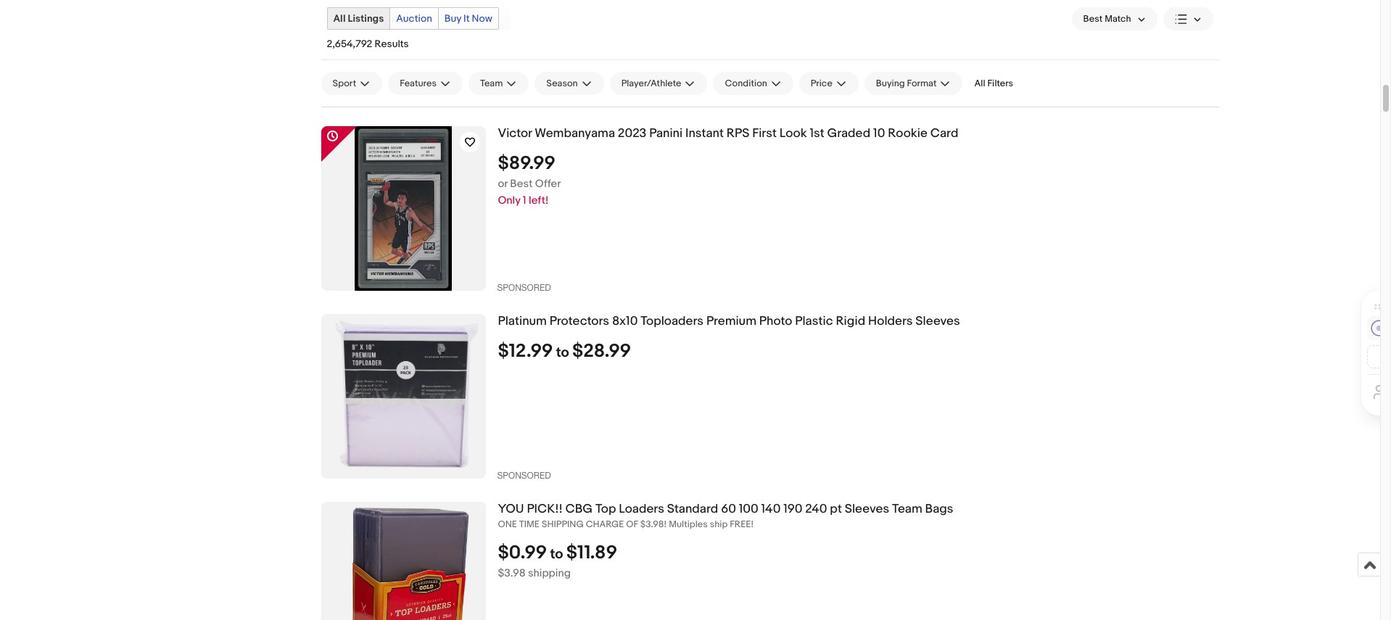 Task type: vqa. For each thing, say whether or not it's contained in the screenshot.
Victor Wembanyama 2023 Panini Instant RPS First Look 1st Graded 10 Rookie Card
yes



Task type: locate. For each thing, give the bounding box(es) containing it.
ship
[[710, 519, 728, 531]]

features button
[[388, 72, 463, 95]]

$12.99
[[498, 341, 553, 363]]

0 vertical spatial to
[[556, 345, 569, 362]]

victor wembanyama 2023 panini instant rps first look 1st graded 10 rookie card link
[[498, 127, 1219, 142]]

holders
[[869, 315, 913, 329]]

1 horizontal spatial team
[[892, 502, 923, 517]]

all for all listings
[[333, 13, 346, 25]]

$28.99
[[572, 341, 631, 363]]

charge
[[586, 519, 624, 531]]

sleeves up 'one time shipping charge of $3.98! multiples ship free!' text field
[[845, 502, 890, 517]]

1 vertical spatial to
[[550, 547, 563, 563]]

photo
[[760, 315, 793, 329]]

one
[[498, 519, 517, 531]]

sponsored up platinum
[[497, 283, 551, 293]]

auction link
[[391, 8, 438, 29]]

team
[[480, 78, 503, 90], [892, 502, 923, 517]]

ONE TIME SHIPPING CHARGE OF $3.98! Multiples ship FREE! text field
[[498, 519, 1219, 531]]

player/athlete button
[[610, 72, 708, 95]]

left!
[[529, 194, 549, 208]]

60
[[721, 502, 736, 517]]

bags
[[926, 502, 954, 517]]

protectors
[[550, 315, 610, 329]]

0 vertical spatial best
[[1084, 13, 1103, 25]]

shipping
[[528, 567, 571, 581]]

sleeves
[[916, 315, 961, 329], [845, 502, 890, 517]]

all left listings
[[333, 13, 346, 25]]

0 horizontal spatial all
[[333, 13, 346, 25]]

0 horizontal spatial team
[[480, 78, 503, 90]]

sponsored up you
[[497, 471, 551, 481]]

season
[[547, 78, 578, 90]]

to up shipping
[[550, 547, 563, 563]]

sleeves inside you pick!! cbg top loaders standard 60 100 140 190 240 pt sleeves team bags one time shipping charge of $3.98! multiples ship free!
[[845, 502, 890, 517]]

best left match
[[1084, 13, 1103, 25]]

best inside $89.99 or best offer only 1 left!
[[510, 177, 533, 191]]

rookie
[[888, 127, 928, 141]]

0 vertical spatial team
[[480, 78, 503, 90]]

instant
[[686, 127, 724, 141]]

you pick!! cbg top loaders standard 60 100 140 190 240 pt sleeves team bags one time shipping charge of $3.98! multiples ship free!
[[498, 502, 954, 531]]

1
[[523, 194, 527, 208]]

team inside you pick!! cbg top loaders standard 60 100 140 190 240 pt sleeves team bags one time shipping charge of $3.98! multiples ship free!
[[892, 502, 923, 517]]

1 horizontal spatial sleeves
[[916, 315, 961, 329]]

all filters button
[[969, 72, 1020, 95]]

0 horizontal spatial sleeves
[[845, 502, 890, 517]]

or
[[498, 177, 508, 191]]

free!
[[730, 519, 754, 531]]

condition
[[725, 78, 768, 90]]

$11.89
[[566, 542, 618, 565]]

$89.99 or best offer only 1 left!
[[498, 153, 561, 208]]

best
[[1084, 13, 1103, 25], [510, 177, 533, 191]]

$89.99
[[498, 153, 556, 175]]

2 sponsored from the top
[[497, 471, 551, 481]]

team left bags
[[892, 502, 923, 517]]

buying format button
[[865, 72, 963, 95]]

1 vertical spatial best
[[510, 177, 533, 191]]

top
[[596, 502, 616, 517]]

1 vertical spatial team
[[892, 502, 923, 517]]

view: list view image
[[1175, 12, 1202, 27]]

1 vertical spatial all
[[975, 78, 986, 90]]

auction
[[396, 13, 432, 25]]

all left filters
[[975, 78, 986, 90]]

to inside $0.99 to $11.89 $3.98 shipping
[[550, 547, 563, 563]]

best up 1
[[510, 177, 533, 191]]

1 vertical spatial sleeves
[[845, 502, 890, 517]]

$3.98
[[498, 567, 526, 581]]

190
[[784, 502, 803, 517]]

1 horizontal spatial all
[[975, 78, 986, 90]]

of
[[626, 519, 638, 531]]

platinum protectors 8x10 toploaders premium photo plastic rigid holders sleeves link
[[498, 315, 1219, 330]]

features
[[400, 78, 437, 90]]

toploaders
[[641, 315, 704, 329]]

8x10
[[612, 315, 638, 329]]

$12.99 to $28.99
[[498, 341, 631, 363]]

2,654,792 results
[[327, 38, 409, 50]]

$3.98!
[[640, 519, 667, 531]]

0 horizontal spatial best
[[510, 177, 533, 191]]

team inside team dropdown button
[[480, 78, 503, 90]]

1 horizontal spatial best
[[1084, 13, 1103, 25]]

you pick!! cbg top loaders standard 60 100 140 190 240 pt sleeves team bags link
[[498, 502, 1219, 518]]

$0.99
[[498, 542, 547, 565]]

platinum protectors 8x10 toploaders premium photo plastic rigid holders sleeves
[[498, 315, 961, 329]]

to
[[556, 345, 569, 362], [550, 547, 563, 563]]

price button
[[799, 72, 859, 95]]

only
[[498, 194, 521, 208]]

all
[[333, 13, 346, 25], [975, 78, 986, 90]]

plastic
[[795, 315, 833, 329]]

140
[[762, 502, 781, 517]]

best match
[[1084, 13, 1132, 25]]

1 vertical spatial sponsored
[[497, 471, 551, 481]]

offer
[[535, 177, 561, 191]]

sleeves right the holders
[[916, 315, 961, 329]]

1 sponsored from the top
[[497, 283, 551, 293]]

0 vertical spatial all
[[333, 13, 346, 25]]

to inside "$12.99 to $28.99"
[[556, 345, 569, 362]]

all inside button
[[975, 78, 986, 90]]

team up victor
[[480, 78, 503, 90]]

now
[[472, 13, 493, 25]]

to down protectors at the left bottom of page
[[556, 345, 569, 362]]

0 vertical spatial sponsored
[[497, 283, 551, 293]]

victor wembanyama 2023 panini instant rps first look 1st graded 10 rookie card
[[498, 127, 959, 141]]

platinum protectors 8x10 toploaders premium photo plastic rigid holders sleeves image
[[321, 315, 486, 479]]

sponsored
[[497, 283, 551, 293], [497, 471, 551, 481]]

all for all filters
[[975, 78, 986, 90]]

sponsored for $28.99
[[497, 471, 551, 481]]



Task type: describe. For each thing, give the bounding box(es) containing it.
240
[[806, 502, 828, 517]]

it
[[464, 13, 470, 25]]

0 vertical spatial sleeves
[[916, 315, 961, 329]]

all listings
[[333, 13, 384, 25]]

standard
[[667, 502, 719, 517]]

panini
[[650, 127, 683, 141]]

2,654,792
[[327, 38, 373, 50]]

first
[[753, 127, 777, 141]]

sponsored for best
[[497, 283, 551, 293]]

$0.99 to $11.89 $3.98 shipping
[[498, 542, 618, 581]]

time
[[519, 519, 540, 531]]

loaders
[[619, 502, 665, 517]]

cbg
[[566, 502, 593, 517]]

victor
[[498, 127, 532, 141]]

card
[[931, 127, 959, 141]]

rigid
[[836, 315, 866, 329]]

condition button
[[714, 72, 794, 95]]

10
[[874, 127, 886, 141]]

results
[[375, 38, 409, 50]]

shipping
[[542, 519, 584, 531]]

price
[[811, 78, 833, 90]]

sport
[[333, 78, 356, 90]]

filters
[[988, 78, 1014, 90]]

best match button
[[1072, 8, 1158, 31]]

player/athlete
[[622, 78, 682, 90]]

victor wembanyama 2023 panini instant rps first look 1st graded 10 rookie card image
[[355, 127, 452, 291]]

sport button
[[321, 72, 383, 95]]

buy it now link
[[439, 8, 498, 29]]

best inside dropdown button
[[1084, 13, 1103, 25]]

match
[[1105, 13, 1132, 25]]

you pick!! cbg top loaders standard 60 100 140 190 240 pt sleeves team bags image
[[321, 502, 486, 620]]

pick!!
[[527, 502, 563, 517]]

premium
[[707, 315, 757, 329]]

all filters
[[975, 78, 1014, 90]]

season button
[[535, 72, 604, 95]]

1st
[[810, 127, 825, 141]]

look
[[780, 127, 807, 141]]

multiples
[[669, 519, 708, 531]]

rps
[[727, 127, 750, 141]]

all listings link
[[328, 8, 390, 29]]

to for $0.99
[[550, 547, 563, 563]]

2023
[[618, 127, 647, 141]]

wembanyama
[[535, 127, 615, 141]]

graded
[[828, 127, 871, 141]]

pt
[[830, 502, 842, 517]]

buy
[[445, 13, 461, 25]]

team button
[[469, 72, 529, 95]]

buying
[[876, 78, 905, 90]]

you
[[498, 502, 524, 517]]

listings
[[348, 13, 384, 25]]

platinum
[[498, 315, 547, 329]]

100
[[739, 502, 759, 517]]

buying format
[[876, 78, 937, 90]]

buy it now
[[445, 13, 493, 25]]

format
[[907, 78, 937, 90]]

to for $12.99
[[556, 345, 569, 362]]



